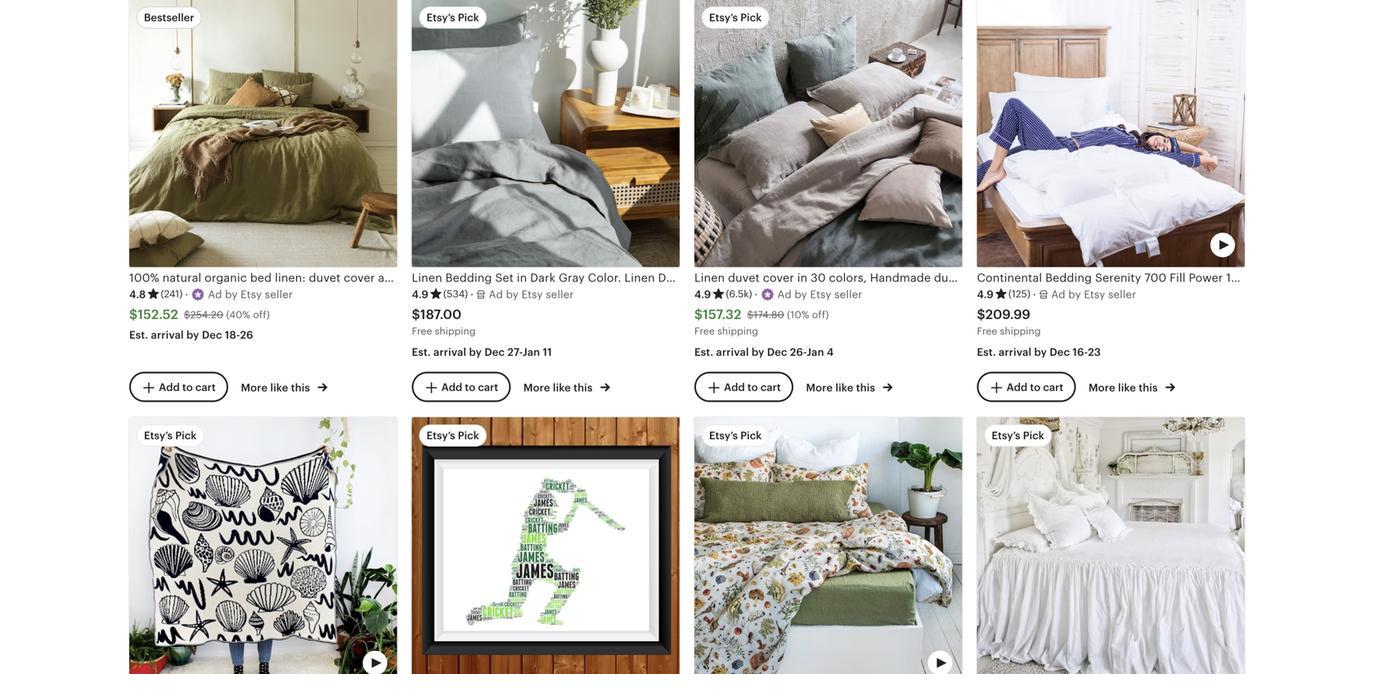 Task type: locate. For each thing, give the bounding box(es) containing it.
(6.5k)
[[726, 289, 752, 300]]

free inside $ 209.99 free shipping
[[977, 326, 998, 337]]

4.9 for 187.00
[[412, 288, 429, 301]]

arrival
[[151, 329, 184, 341], [434, 346, 467, 358], [716, 346, 749, 358], [999, 346, 1032, 358]]

0 horizontal spatial free
[[412, 326, 432, 337]]

· for 209.99
[[1033, 288, 1036, 301]]

jan for 187.00
[[523, 346, 540, 358]]

etsy's pick link
[[129, 417, 397, 674], [412, 417, 680, 674], [695, 417, 963, 674], [977, 417, 1245, 674]]

like for 187.00
[[553, 382, 571, 394]]

by for 209.99
[[1035, 346, 1047, 358]]

· right (534)
[[471, 288, 474, 301]]

by left '27-'
[[469, 346, 482, 358]]

add to cart down est. arrival by dec 18-26
[[159, 381, 216, 394]]

100% natural organic bed linen: duvet cover and 2 pillowcases, linen bedding set in various colors & queen, king, single, double, twin sizes image
[[129, 0, 397, 267]]

free inside $ 187.00 free shipping
[[412, 326, 432, 337]]

2 free from the left
[[695, 326, 715, 337]]

est. arrival by dec 27-jan 11
[[412, 346, 552, 358]]

4 · from the left
[[1033, 288, 1036, 301]]

add down "est. arrival by dec 16-23"
[[1007, 381, 1028, 394]]

est. down $ 209.99 free shipping
[[977, 346, 996, 358]]

fill
[[1170, 271, 1186, 284]]

3 · from the left
[[755, 288, 758, 301]]

more down 11
[[524, 382, 550, 394]]

3 cart from the left
[[761, 381, 781, 394]]

$ inside $ 187.00 free shipping
[[412, 307, 420, 322]]

white
[[1260, 271, 1292, 284]]

by left 16-
[[1035, 346, 1047, 358]]

more like this down '23'
[[1089, 382, 1161, 394]]

4.9 up the 157.32
[[695, 288, 711, 301]]

18-
[[225, 329, 240, 341]]

more like this down 11
[[524, 382, 596, 394]]

more like this
[[241, 382, 313, 394], [524, 382, 596, 394], [806, 382, 878, 394], [1089, 382, 1161, 394]]

shipping down 187.00
[[435, 326, 476, 337]]

cart for 157.32
[[761, 381, 781, 394]]

to down "est. arrival by dec 16-23"
[[1030, 381, 1041, 394]]

1 shipping from the left
[[435, 326, 476, 337]]

4 etsy's pick link from the left
[[977, 417, 1245, 674]]

to down est. arrival by dec 26-jan 4
[[748, 381, 758, 394]]

by down $ 152.52 $ 254.20 (40% off)
[[187, 329, 199, 341]]

cart down est. arrival by dec 27-jan 11
[[478, 381, 499, 394]]

cart down "est. arrival by dec 16-23"
[[1043, 381, 1064, 394]]

bestseller
[[144, 11, 194, 24]]

dec for 157.32
[[767, 346, 788, 358]]

etsy's pick
[[427, 11, 479, 24], [709, 11, 762, 24], [144, 429, 197, 442], [427, 429, 479, 442], [709, 429, 762, 442], [992, 429, 1045, 442]]

free down 187.00
[[412, 326, 432, 337]]

1 horizontal spatial shipping
[[718, 326, 758, 337]]

1 horizontal spatial product video element
[[695, 417, 963, 674]]

free down the 157.32
[[695, 326, 715, 337]]

$ for 157.32
[[695, 307, 703, 322]]

$ for 152.52
[[129, 307, 138, 322]]

add to cart button for 157.32
[[695, 372, 793, 402]]

$ down the "continental"
[[977, 307, 986, 322]]

personalised cricket word art gift cricketer -cricket gifts - cricketer wall art print cricket team player birthday cricket gifts for men image
[[412, 417, 680, 674]]

3 more like this link from the left
[[806, 379, 893, 396]]

4 add from the left
[[1007, 381, 1028, 394]]

add to cart down est. arrival by dec 27-jan 11
[[442, 381, 499, 394]]

down
[[1334, 271, 1366, 284]]

to for 209.99
[[1030, 381, 1041, 394]]

11
[[543, 346, 552, 358]]

0 horizontal spatial 4.9
[[412, 288, 429, 301]]

arrival down the 157.32
[[716, 346, 749, 358]]

209.99
[[986, 307, 1031, 322]]

add down est. arrival by dec 26-jan 4
[[724, 381, 745, 394]]

152.52
[[138, 307, 178, 322]]

add to cart down "est. arrival by dec 16-23"
[[1007, 381, 1064, 394]]

jan for 157.32
[[807, 346, 824, 358]]

3 add from the left
[[724, 381, 745, 394]]

off) for 152.52
[[253, 309, 270, 320]]

cart down est. arrival by dec 26-jan 4
[[761, 381, 781, 394]]

product video element
[[977, 0, 1245, 267], [129, 417, 397, 674], [695, 417, 963, 674]]

1 more like this from the left
[[241, 382, 313, 394]]

0 horizontal spatial product video element
[[129, 417, 397, 674]]

shipping inside $ 187.00 free shipping
[[435, 326, 476, 337]]

like for 157.32
[[836, 382, 854, 394]]

free inside $ 157.32 $ 174.80 (10% off) free shipping
[[695, 326, 715, 337]]

seashell cotton blanket in deep ocean navy - beach house decor - under the sea throw - classic living room - house warming gift ideas image
[[129, 417, 397, 674]]

0 horizontal spatial off)
[[253, 309, 270, 320]]

dec left the 26-
[[767, 346, 788, 358]]

etsy's pick for linen duvet cover in 30 colors, handmade duvet cover, natural linen bedding by lovely home idea image
[[709, 11, 762, 24]]

2 · from the left
[[471, 288, 474, 301]]

1 horizontal spatial off)
[[812, 309, 829, 320]]

2 horizontal spatial product video element
[[977, 0, 1245, 267]]

· right (6.5k)
[[755, 288, 758, 301]]

4 like from the left
[[1118, 382, 1136, 394]]

3 shipping from the left
[[1000, 326, 1041, 337]]

free
[[412, 326, 432, 337], [695, 326, 715, 337], [977, 326, 998, 337]]

more
[[241, 382, 268, 394], [524, 382, 550, 394], [806, 382, 833, 394], [1089, 382, 1116, 394]]

linen bedding set in dark gray color. linen duvet cover and 2 linen pillowcases. queen, king, full/double sets. custom sizes. image
[[412, 0, 680, 267]]

est. down the 157.32
[[695, 346, 714, 358]]

1 jan from the left
[[523, 346, 540, 358]]

to down est. arrival by dec 27-jan 11
[[465, 381, 476, 394]]

more like this link down 11
[[524, 379, 610, 396]]

1 add from the left
[[159, 381, 180, 394]]

jan left '4'
[[807, 346, 824, 358]]

$ inside $ 209.99 free shipping
[[977, 307, 986, 322]]

4 to from the left
[[1030, 381, 1041, 394]]

add to cart button down est. arrival by dec 26-jan 4
[[695, 372, 793, 402]]

2 this from the left
[[574, 382, 593, 394]]

arrival down $ 187.00 free shipping
[[434, 346, 467, 358]]

26
[[240, 329, 253, 341]]

3 add to cart button from the left
[[695, 372, 793, 402]]

like
[[270, 382, 288, 394], [553, 382, 571, 394], [836, 382, 854, 394], [1118, 382, 1136, 394]]

4 more like this from the left
[[1089, 382, 1161, 394]]

$ up est. arrival by dec 27-jan 11
[[412, 307, 420, 322]]

3 more from the left
[[806, 382, 833, 394]]

add
[[159, 381, 180, 394], [442, 381, 462, 394], [724, 381, 745, 394], [1007, 381, 1028, 394]]

3 4.9 from the left
[[977, 288, 994, 301]]

4.9
[[412, 288, 429, 301], [695, 288, 711, 301], [977, 288, 994, 301]]

2 more like this from the left
[[524, 382, 596, 394]]

est. for 187.00
[[412, 346, 431, 358]]

4 more from the left
[[1089, 382, 1116, 394]]

arrival down $ 209.99 free shipping
[[999, 346, 1032, 358]]

$ 157.32 $ 174.80 (10% off) free shipping
[[695, 307, 829, 337]]

4.9 up 187.00
[[412, 288, 429, 301]]

more like this down the 26
[[241, 382, 313, 394]]

0 horizontal spatial shipping
[[435, 326, 476, 337]]

cart down est. arrival by dec 18-26
[[195, 381, 216, 394]]

to for 157.32
[[748, 381, 758, 394]]

product video element for seashell cotton blanket in deep ocean navy - beach house decor - under the sea throw - classic living room - house warming gift ideas image
[[129, 417, 397, 674]]

e
[[1369, 271, 1375, 284]]

by
[[187, 329, 199, 341], [469, 346, 482, 358], [752, 346, 765, 358], [1035, 346, 1047, 358]]

more like this link for 187.00
[[524, 379, 610, 396]]

est. arrival by dec 26-jan 4
[[695, 346, 834, 358]]

1 this from the left
[[291, 382, 310, 394]]

2 shipping from the left
[[718, 326, 758, 337]]

4 cart from the left
[[1043, 381, 1064, 394]]

more down the 26
[[241, 382, 268, 394]]

2 horizontal spatial 4.9
[[977, 288, 994, 301]]

2 more like this link from the left
[[524, 379, 610, 396]]

dec
[[202, 329, 222, 341], [485, 346, 505, 358], [767, 346, 788, 358], [1050, 346, 1070, 358]]

jan left 11
[[523, 346, 540, 358]]

174.80
[[754, 309, 785, 320]]

700
[[1145, 271, 1167, 284]]

etsy's pick for ruffled bedspread | matelasse' bedding | chenille bedding | shabby chic bedding | ruffled bedcover | ruffled coverlet | ruffled bedding image
[[992, 429, 1045, 442]]

pick for "personalised cricket word art gift cricketer -cricket gifts - cricketer wall art print cricket team player birthday cricket gifts for men" "image"
[[458, 429, 479, 442]]

this
[[291, 382, 310, 394], [574, 382, 593, 394], [856, 382, 876, 394], [1139, 382, 1158, 394]]

add to cart
[[159, 381, 216, 394], [442, 381, 499, 394], [724, 381, 781, 394], [1007, 381, 1064, 394]]

157.32
[[703, 307, 742, 322]]

$ for 187.00
[[412, 307, 420, 322]]

cart
[[195, 381, 216, 394], [478, 381, 499, 394], [761, 381, 781, 394], [1043, 381, 1064, 394]]

off) right '(10%'
[[812, 309, 829, 320]]

4.9 down the "continental"
[[977, 288, 994, 301]]

3 more like this from the left
[[806, 382, 878, 394]]

3 this from the left
[[856, 382, 876, 394]]

shipping inside $ 209.99 free shipping
[[1000, 326, 1041, 337]]

3 to from the left
[[748, 381, 758, 394]]

shipping down the 157.32
[[718, 326, 758, 337]]

100%
[[1227, 271, 1257, 284]]

4.9 for 209.99
[[977, 288, 994, 301]]

2 off) from the left
[[812, 309, 829, 320]]

more like this link down the 26
[[241, 379, 328, 396]]

add to cart button down "est. arrival by dec 16-23"
[[977, 372, 1076, 402]]

arrival for 187.00
[[434, 346, 467, 358]]

this for 187.00
[[574, 382, 593, 394]]

2 jan from the left
[[807, 346, 824, 358]]

1 more from the left
[[241, 382, 268, 394]]

4 add to cart from the left
[[1007, 381, 1064, 394]]

etsy's
[[427, 11, 455, 24], [709, 11, 738, 24], [144, 429, 173, 442], [427, 429, 455, 442], [709, 429, 738, 442], [992, 429, 1021, 442]]

· for 187.00
[[471, 288, 474, 301]]

(10%
[[787, 309, 810, 320]]

3 free from the left
[[977, 326, 998, 337]]

off) inside $ 152.52 $ 254.20 (40% off)
[[253, 309, 270, 320]]

dec for 187.00
[[485, 346, 505, 358]]

add to cart button down est. arrival by dec 27-jan 11
[[412, 372, 511, 402]]

3 add to cart from the left
[[724, 381, 781, 394]]

more like this link down '23'
[[1089, 379, 1176, 396]]

(40%
[[226, 309, 250, 320]]

by down $ 157.32 $ 174.80 (10% off) free shipping
[[752, 346, 765, 358]]

off) right (40%
[[253, 309, 270, 320]]

3 like from the left
[[836, 382, 854, 394]]

·
[[185, 288, 188, 301], [471, 288, 474, 301], [755, 288, 758, 301], [1033, 288, 1036, 301]]

2 to from the left
[[465, 381, 476, 394]]

jan
[[523, 346, 540, 358], [807, 346, 824, 358]]

est. down 152.52
[[129, 329, 148, 341]]

$ up est. arrival by dec 18-26
[[184, 309, 190, 320]]

1 free from the left
[[412, 326, 432, 337]]

to for 187.00
[[465, 381, 476, 394]]

23
[[1088, 346, 1101, 358]]

1 horizontal spatial free
[[695, 326, 715, 337]]

linen duvet cover in 30 colors, handmade duvet cover, natural linen bedding by lovely home idea image
[[695, 0, 963, 267]]

2 horizontal spatial shipping
[[1000, 326, 1041, 337]]

off) inside $ 157.32 $ 174.80 (10% off) free shipping
[[812, 309, 829, 320]]

187.00
[[420, 307, 462, 322]]

more down '23'
[[1089, 382, 1116, 394]]

more like this link
[[241, 379, 328, 396], [524, 379, 610, 396], [806, 379, 893, 396], [1089, 379, 1176, 396]]

dec left '27-'
[[485, 346, 505, 358]]

to down est. arrival by dec 18-26
[[182, 381, 193, 394]]

product video element for 'mushroom linen bedding. 3 piece duvet set. unique vintage mushroom print fabric. king, queen, twin, full, double. forest linen bedding set' image
[[695, 417, 963, 674]]

2 like from the left
[[553, 382, 571, 394]]

add to cart for 157.32
[[724, 381, 781, 394]]

more for 187.00
[[524, 382, 550, 394]]

2 horizontal spatial free
[[977, 326, 998, 337]]

etsy's pick for "personalised cricket word art gift cricketer -cricket gifts - cricketer wall art print cricket team player birthday cricket gifts for men" "image"
[[427, 429, 479, 442]]

2 4.9 from the left
[[695, 288, 711, 301]]

est. down $ 187.00 free shipping
[[412, 346, 431, 358]]

dec left 16-
[[1050, 346, 1070, 358]]

4 more like this link from the left
[[1089, 379, 1176, 396]]

1 horizontal spatial jan
[[807, 346, 824, 358]]

continental
[[977, 271, 1043, 284]]

more down '4'
[[806, 382, 833, 394]]

etsy's for linen bedding set in dark gray color. linen duvet cover and 2 linen pillowcases. queen, king, full/double sets. custom sizes. image
[[427, 11, 455, 24]]

4 this from the left
[[1139, 382, 1158, 394]]

1 4.9 from the left
[[412, 288, 429, 301]]

2 cart from the left
[[478, 381, 499, 394]]

off)
[[253, 309, 270, 320], [812, 309, 829, 320]]

2 add to cart from the left
[[442, 381, 499, 394]]

arrival for 209.99
[[999, 346, 1032, 358]]

1 off) from the left
[[253, 309, 270, 320]]

by for 187.00
[[469, 346, 482, 358]]

1 horizontal spatial 4.9
[[695, 288, 711, 301]]

4 add to cart button from the left
[[977, 372, 1076, 402]]

add to cart button
[[129, 372, 228, 402], [412, 372, 511, 402], [695, 372, 793, 402], [977, 372, 1076, 402]]

· right (125)
[[1033, 288, 1036, 301]]

add down est. arrival by dec 18-26
[[159, 381, 180, 394]]

est.
[[129, 329, 148, 341], [412, 346, 431, 358], [695, 346, 714, 358], [977, 346, 996, 358]]

$ left 174.80
[[695, 307, 703, 322]]

(241)
[[161, 289, 183, 300]]

mushroom linen bedding. 3 piece duvet set. unique vintage mushroom print fabric. king, queen, twin, full, double. forest linen bedding set image
[[695, 417, 963, 674]]

2 add to cart button from the left
[[412, 372, 511, 402]]

est. arrival by dec 16-23
[[977, 346, 1101, 358]]

more like this link down '4'
[[806, 379, 893, 396]]

free down 209.99
[[977, 326, 998, 337]]

$ down 4.8
[[129, 307, 138, 322]]

add to cart button down est. arrival by dec 18-26
[[129, 372, 228, 402]]

(125)
[[1009, 289, 1031, 300]]

· right (241)
[[185, 288, 188, 301]]

add to cart down est. arrival by dec 26-jan 4
[[724, 381, 781, 394]]

$
[[129, 307, 138, 322], [412, 307, 420, 322], [695, 307, 703, 322], [977, 307, 986, 322], [184, 309, 190, 320], [747, 309, 754, 320]]

to
[[182, 381, 193, 394], [465, 381, 476, 394], [748, 381, 758, 394], [1030, 381, 1041, 394]]

shipping
[[435, 326, 476, 337], [718, 326, 758, 337], [1000, 326, 1041, 337]]

cart for 187.00
[[478, 381, 499, 394]]

pick
[[458, 11, 479, 24], [741, 11, 762, 24], [175, 429, 197, 442], [458, 429, 479, 442], [741, 429, 762, 442], [1023, 429, 1045, 442]]

2 more from the left
[[524, 382, 550, 394]]

shipping down 209.99
[[1000, 326, 1041, 337]]

0 horizontal spatial jan
[[523, 346, 540, 358]]

shipping for 209.99
[[1000, 326, 1041, 337]]

add down est. arrival by dec 27-jan 11
[[442, 381, 462, 394]]

like for 209.99
[[1118, 382, 1136, 394]]

more like this down '4'
[[806, 382, 878, 394]]

2 add from the left
[[442, 381, 462, 394]]



Task type: vqa. For each thing, say whether or not it's contained in the screenshot.
More
yes



Task type: describe. For each thing, give the bounding box(es) containing it.
$ 152.52 $ 254.20 (40% off)
[[129, 307, 270, 322]]

continental bedding serenity 700 fill power 100% white goose down e
[[977, 271, 1375, 284]]

add to cart for 209.99
[[1007, 381, 1064, 394]]

shipping inside $ 157.32 $ 174.80 (10% off) free shipping
[[718, 326, 758, 337]]

(534)
[[443, 289, 468, 300]]

product video element for continental bedding serenity 700 fill power 100% white goose down european comforter 'image' on the right top of page
[[977, 0, 1245, 267]]

add for 209.99
[[1007, 381, 1028, 394]]

pick for ruffled bedspread | matelasse' bedding | chenille bedding | shabby chic bedding | ruffled bedcover | ruffled coverlet | ruffled bedding image
[[1023, 429, 1045, 442]]

1 cart from the left
[[195, 381, 216, 394]]

$ 209.99 free shipping
[[977, 307, 1041, 337]]

4.9 for 157.32
[[695, 288, 711, 301]]

pick for linen bedding set in dark gray color. linen duvet cover and 2 linen pillowcases. queen, king, full/double sets. custom sizes. image
[[458, 11, 479, 24]]

1 like from the left
[[270, 382, 288, 394]]

etsy's for ruffled bedspread | matelasse' bedding | chenille bedding | shabby chic bedding | ruffled bedcover | ruffled coverlet | ruffled bedding image
[[992, 429, 1021, 442]]

$ down (6.5k)
[[747, 309, 754, 320]]

add to cart button for 187.00
[[412, 372, 511, 402]]

$ inside $ 152.52 $ 254.20 (40% off)
[[184, 309, 190, 320]]

$ for 209.99
[[977, 307, 986, 322]]

3 etsy's pick link from the left
[[695, 417, 963, 674]]

4.8
[[129, 288, 146, 301]]

add to cart for 187.00
[[442, 381, 499, 394]]

add for 187.00
[[442, 381, 462, 394]]

more for 209.99
[[1089, 382, 1116, 394]]

27-
[[508, 346, 523, 358]]

arrival for 157.32
[[716, 346, 749, 358]]

1 to from the left
[[182, 381, 193, 394]]

this for 209.99
[[1139, 382, 1158, 394]]

goose
[[1295, 271, 1331, 284]]

continental bedding serenity 700 fill power 100% white goose down european comforter image
[[977, 0, 1245, 267]]

shipping for 187.00
[[435, 326, 476, 337]]

etsy's for "personalised cricket word art gift cricketer -cricket gifts - cricketer wall art print cricket team player birthday cricket gifts for men" "image"
[[427, 429, 455, 442]]

arrival down 152.52
[[151, 329, 184, 341]]

etsy's pick for linen bedding set in dark gray color. linen duvet cover and 2 linen pillowcases. queen, king, full/double sets. custom sizes. image
[[427, 11, 479, 24]]

by for 157.32
[[752, 346, 765, 358]]

more like this link for 209.99
[[1089, 379, 1176, 396]]

1 add to cart button from the left
[[129, 372, 228, 402]]

dec left 18-
[[202, 329, 222, 341]]

pick for linen duvet cover in 30 colors, handmade duvet cover, natural linen bedding by lovely home idea image
[[741, 11, 762, 24]]

power
[[1189, 271, 1223, 284]]

free for 209.99
[[977, 326, 998, 337]]

est. arrival by dec 18-26
[[129, 329, 253, 341]]

254.20
[[190, 309, 224, 320]]

2 etsy's pick link from the left
[[412, 417, 680, 674]]

this for 157.32
[[856, 382, 876, 394]]

1 · from the left
[[185, 288, 188, 301]]

dec for 209.99
[[1050, 346, 1070, 358]]

16-
[[1073, 346, 1088, 358]]

add for 157.32
[[724, 381, 745, 394]]

serenity
[[1096, 271, 1142, 284]]

more for 157.32
[[806, 382, 833, 394]]

bedding
[[1046, 271, 1092, 284]]

more like this for 209.99
[[1089, 382, 1161, 394]]

est. for 157.32
[[695, 346, 714, 358]]

etsy's for linen duvet cover in 30 colors, handmade duvet cover, natural linen bedding by lovely home idea image
[[709, 11, 738, 24]]

add to cart button for 209.99
[[977, 372, 1076, 402]]

ruffled bedspread | matelasse' bedding | chenille bedding | shabby chic bedding | ruffled bedcover | ruffled coverlet | ruffled bedding image
[[977, 417, 1245, 674]]

1 more like this link from the left
[[241, 379, 328, 396]]

4
[[827, 346, 834, 358]]

more like this link for 157.32
[[806, 379, 893, 396]]

more like this for 187.00
[[524, 382, 596, 394]]

free for 187.00
[[412, 326, 432, 337]]

· for 157.32
[[755, 288, 758, 301]]

cart for 209.99
[[1043, 381, 1064, 394]]

1 etsy's pick link from the left
[[129, 417, 397, 674]]

26-
[[790, 346, 807, 358]]

off) for 157.32
[[812, 309, 829, 320]]

est. for 209.99
[[977, 346, 996, 358]]

1 add to cart from the left
[[159, 381, 216, 394]]

$ 187.00 free shipping
[[412, 307, 476, 337]]

more like this for 157.32
[[806, 382, 878, 394]]



